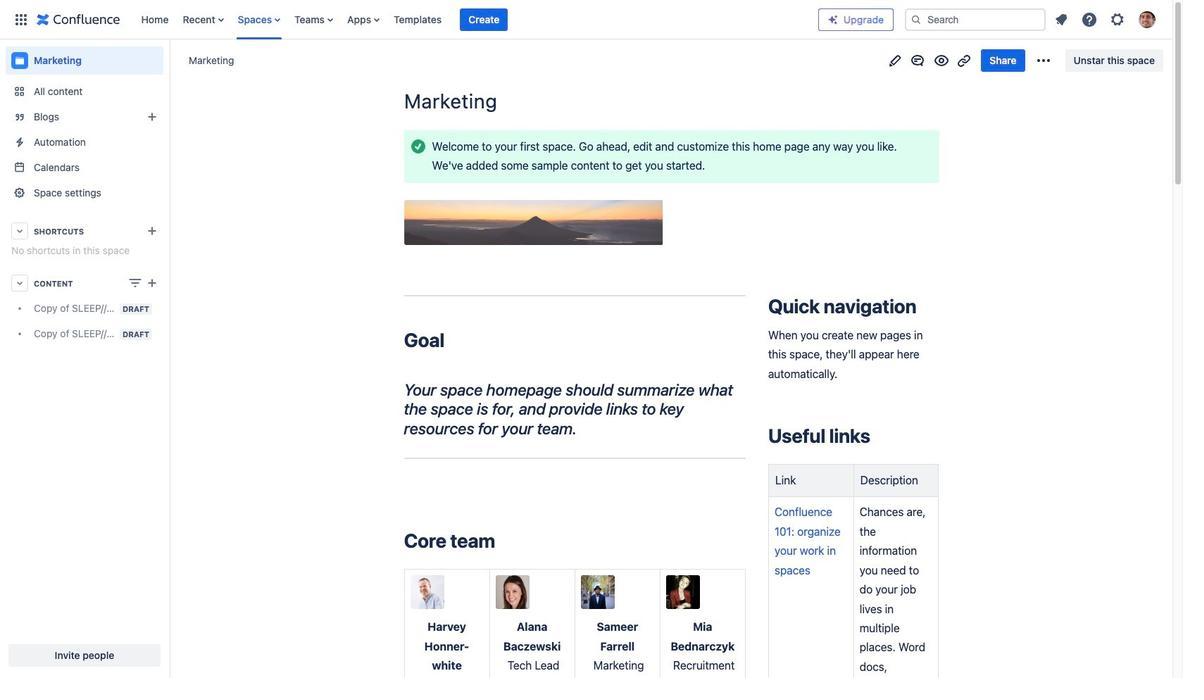 Task type: locate. For each thing, give the bounding box(es) containing it.
your profile and preferences image
[[1139, 11, 1156, 28]]

global element
[[8, 0, 819, 39]]

start watching image
[[934, 52, 951, 69]]

copy link image
[[956, 52, 973, 69]]

space element
[[0, 39, 169, 678]]

list item
[[460, 8, 508, 31]]

list item inside global "element"
[[460, 8, 508, 31]]

copy image
[[494, 533, 511, 550]]

None search field
[[905, 8, 1046, 31]]

edit this page image
[[887, 52, 904, 69]]

tree
[[6, 296, 163, 347]]

more actions image
[[1035, 52, 1052, 69]]

1 horizontal spatial list
[[1049, 7, 1165, 32]]

alana.jpg image
[[496, 576, 530, 610]]

sameer.jpg image
[[581, 576, 615, 610]]

banner
[[0, 0, 1173, 39]]

peak.jpeg image
[[404, 200, 663, 245]]

appswitcher icon image
[[13, 11, 30, 28]]

confluence image
[[37, 11, 120, 28], [37, 11, 120, 28]]

harvey.jpg image
[[410, 576, 444, 610]]

list
[[134, 0, 819, 39], [1049, 7, 1165, 32]]

collapse sidebar image
[[154, 46, 185, 75]]

copy image
[[443, 332, 460, 349]]

0 horizontal spatial list
[[134, 0, 819, 39]]

list for premium image
[[1049, 7, 1165, 32]]

list for appswitcher icon
[[134, 0, 819, 39]]



Task type: vqa. For each thing, say whether or not it's contained in the screenshot.
Learn at the left
no



Task type: describe. For each thing, give the bounding box(es) containing it.
create a page image
[[144, 275, 161, 292]]

notification icon image
[[1053, 11, 1070, 28]]

panel success image
[[410, 138, 427, 155]]

add shortcut image
[[144, 223, 161, 240]]

tree inside space element
[[6, 296, 163, 347]]

cassie.jpg image
[[666, 576, 700, 610]]

premium image
[[828, 14, 839, 25]]

change view image
[[127, 275, 144, 292]]

help icon image
[[1081, 11, 1098, 28]]

settings icon image
[[1110, 11, 1127, 28]]

create a blog image
[[144, 108, 161, 125]]

search image
[[911, 14, 922, 25]]

Search field
[[905, 8, 1046, 31]]



